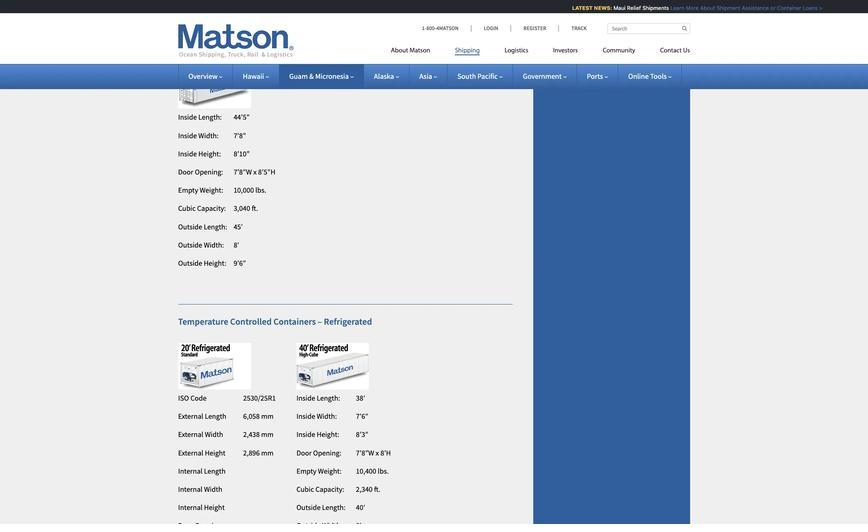 Task type: locate. For each thing, give the bounding box(es) containing it.
door opening: for 7'8″w x 8'h
[[297, 448, 342, 458]]

1 vertical spatial external
[[178, 430, 203, 439]]

1 vertical spatial outside length:
[[297, 503, 346, 512]]

login link
[[471, 25, 511, 32]]

3 external from the top
[[178, 448, 203, 458]]

inside for 8'10"
[[178, 149, 197, 158]]

capacity: left 2,340
[[316, 485, 344, 494]]

0 vertical spatial length
[[205, 412, 226, 421]]

0 horizontal spatial empty weight:
[[178, 185, 223, 195]]

internal for internal length
[[178, 466, 203, 476]]

0 vertical spatial outside length:
[[178, 222, 227, 231]]

about right more
[[696, 5, 711, 11]]

height down internal width
[[204, 503, 225, 512]]

1 horizontal spatial about
[[696, 5, 711, 11]]

opening:
[[195, 167, 223, 177], [313, 448, 342, 458]]

external down "iso code"
[[178, 412, 203, 421]]

weight: left 10,400
[[318, 466, 342, 476]]

length: for 8′
[[204, 222, 227, 231]]

0 vertical spatial width
[[205, 430, 223, 439]]

external down external width
[[178, 448, 203, 458]]

width down external length
[[205, 430, 223, 439]]

inside width: for 7'6″
[[297, 412, 337, 421]]

empty weight:
[[178, 185, 223, 195], [297, 466, 342, 476]]

1 horizontal spatial inside length:
[[297, 393, 340, 403]]

internal height
[[178, 503, 225, 512]]

register
[[524, 25, 546, 32]]

1 horizontal spatial inside height:
[[297, 430, 339, 439]]

0 vertical spatial x
[[253, 167, 257, 177]]

capacity: left 3,040
[[197, 204, 226, 213]]

0 horizontal spatial outside length:
[[178, 222, 227, 231]]

0 horizontal spatial empty
[[178, 185, 198, 195]]

overview link
[[188, 71, 223, 81]]

0 vertical spatial door opening:
[[178, 167, 223, 177]]

–
[[318, 316, 322, 327]]

x left 8'h at the bottom of the page
[[376, 448, 379, 458]]

external up external height
[[178, 430, 203, 439]]

2530/25r1
[[243, 393, 276, 403]]

1 horizontal spatial ft.
[[374, 485, 380, 494]]

4matson
[[437, 25, 459, 32]]

7'8″w up 10,000
[[234, 167, 252, 177]]

3,040 ft.
[[234, 204, 258, 213]]

government
[[523, 71, 562, 81]]

1 vertical spatial 9'6″
[[234, 258, 246, 268]]

8'5″h
[[258, 167, 275, 177]]

contact us link
[[648, 43, 690, 60]]

inside for 44'5″
[[178, 113, 197, 122]]

empty weight: for 10,400 lbs.
[[297, 466, 342, 476]]

external for external width
[[178, 430, 203, 439]]

height for internal height
[[204, 503, 225, 512]]

1 vertical spatial opening:
[[313, 448, 342, 458]]

0 vertical spatial inside height:
[[178, 149, 221, 158]]

ft. right 2,340
[[374, 485, 380, 494]]

inside
[[178, 113, 197, 122], [178, 131, 197, 140], [178, 149, 197, 158], [297, 393, 315, 403], [297, 412, 315, 421], [297, 430, 315, 439]]

2 vertical spatial internal
[[178, 503, 203, 512]]

capacity: for 3,040 ft.
[[197, 204, 226, 213]]

1 horizontal spatial lbs.
[[378, 466, 389, 476]]

0 horizontal spatial inside height:
[[178, 149, 221, 158]]

1 vertical spatial cubic capacity:
[[297, 485, 344, 494]]

internal
[[178, 466, 203, 476], [178, 485, 203, 494], [178, 503, 203, 512]]

news:
[[590, 5, 608, 11]]

ft. right 3,040
[[252, 204, 258, 213]]

2 vertical spatial external
[[178, 448, 203, 458]]

1 vertical spatial door
[[297, 448, 312, 458]]

inside width: for 7'8″
[[178, 131, 219, 140]]

loans
[[799, 5, 814, 11]]

1 horizontal spatial 9'6″
[[470, 25, 483, 34]]

mm right '2,438'
[[261, 430, 274, 439]]

mm right 2,896
[[261, 448, 274, 458]]

alaska
[[374, 71, 394, 81]]

external for external height
[[178, 448, 203, 458]]

shipping
[[455, 47, 480, 54]]

length: for 7'8″
[[198, 113, 222, 122]]

2,340 ft.
[[356, 485, 380, 494]]

ft. for 2,340 ft.
[[374, 485, 380, 494]]

x left 8'5″h
[[253, 167, 257, 177]]

1 vertical spatial lbs.
[[378, 466, 389, 476]]

length:
[[198, 113, 222, 122], [204, 222, 227, 231], [317, 393, 340, 403], [322, 503, 346, 512]]

0 horizontal spatial inside length:
[[178, 113, 222, 122]]

1 horizontal spatial opening:
[[313, 448, 342, 458]]

1 vertical spatial 7'8″w
[[356, 448, 374, 458]]

mm
[[261, 412, 274, 421], [261, 430, 274, 439], [261, 448, 274, 458]]

empty for 10,000 lbs.
[[178, 185, 198, 195]]

0 vertical spatial empty weight:
[[178, 185, 223, 195]]

10,400
[[356, 466, 376, 476]]

width for external width
[[205, 430, 223, 439]]

1 horizontal spatial door opening:
[[297, 448, 342, 458]]

8'h
[[381, 448, 391, 458]]

Search search field
[[608, 23, 690, 34]]

internal length
[[178, 466, 226, 476]]

0 horizontal spatial 9'6″
[[234, 258, 246, 268]]

inside width:
[[178, 131, 219, 140], [297, 412, 337, 421]]

mm right 6,058 on the bottom
[[261, 412, 274, 421]]

mm for 2,896 mm
[[261, 448, 274, 458]]

internal up 'internal height'
[[178, 485, 203, 494]]

1-
[[422, 25, 427, 32]]

external for external length
[[178, 412, 203, 421]]

length: for 7'6″
[[317, 393, 340, 403]]

0 vertical spatial capacity:
[[197, 204, 226, 213]]

2 external from the top
[[178, 430, 203, 439]]

height up the internal length at the bottom left
[[205, 448, 226, 458]]

1 vertical spatial empty weight:
[[297, 466, 342, 476]]

online tools link
[[628, 71, 672, 81]]

iso
[[178, 393, 189, 403]]

width down the internal length at the bottom left
[[204, 485, 222, 494]]

internal up internal width
[[178, 466, 203, 476]]

outside length: left 40′
[[297, 503, 346, 512]]

0 vertical spatial cubic capacity:
[[178, 204, 226, 213]]

9'6″
[[470, 25, 483, 34], [234, 258, 246, 268]]

refrigerated
[[324, 316, 372, 327]]

1 vertical spatial height
[[204, 503, 225, 512]]

track link
[[559, 25, 587, 32]]

1 vertical spatial ft.
[[374, 485, 380, 494]]

0 vertical spatial cubic
[[178, 204, 196, 213]]

0 vertical spatial internal
[[178, 466, 203, 476]]

lbs. for 10,000 lbs.
[[255, 185, 266, 195]]

width:
[[204, 6, 224, 16], [322, 6, 342, 16], [441, 6, 461, 16], [198, 131, 219, 140], [204, 240, 224, 250], [317, 412, 337, 421]]

community link
[[590, 43, 648, 60]]

1 horizontal spatial capacity:
[[316, 485, 344, 494]]

10,000
[[234, 185, 254, 195]]

0 horizontal spatial capacity:
[[197, 204, 226, 213]]

lbs. right 10,400
[[378, 466, 389, 476]]

0 vertical spatial inside width:
[[178, 131, 219, 140]]

length: left 45′
[[204, 222, 227, 231]]

length for internal length
[[204, 466, 226, 476]]

outside length: left 45′
[[178, 222, 227, 231]]

length: left 40′
[[322, 503, 346, 512]]

0 vertical spatial ft.
[[252, 204, 258, 213]]

0 vertical spatial 9'6″
[[470, 25, 483, 34]]

9'6″ left the login
[[470, 25, 483, 34]]

0 horizontal spatial cubic
[[178, 204, 196, 213]]

guam
[[289, 71, 308, 81]]

1 vertical spatial door opening:
[[297, 448, 342, 458]]

1 horizontal spatial outside length:
[[297, 503, 346, 512]]

cubic
[[178, 204, 196, 213], [297, 485, 314, 494]]

inside height: for 8'10"
[[178, 149, 221, 158]]

track
[[572, 25, 587, 32]]

south
[[458, 71, 476, 81]]

0 horizontal spatial x
[[253, 167, 257, 177]]

0 vertical spatial lbs.
[[255, 185, 266, 195]]

container
[[773, 5, 797, 11]]

or
[[766, 5, 771, 11]]

1 vertical spatial x
[[376, 448, 379, 458]]

1 horizontal spatial x
[[376, 448, 379, 458]]

0 horizontal spatial ft.
[[252, 204, 258, 213]]

1 horizontal spatial inside width:
[[297, 412, 337, 421]]

height: for 38′
[[317, 430, 339, 439]]

1 external from the top
[[178, 412, 203, 421]]

1 horizontal spatial door
[[297, 448, 312, 458]]

height
[[205, 448, 226, 458], [204, 503, 225, 512]]

8′
[[234, 6, 239, 16], [352, 6, 358, 16], [470, 6, 476, 16], [234, 240, 239, 250]]

length up external width
[[205, 412, 226, 421]]

2 internal from the top
[[178, 485, 203, 494]]

2 mm from the top
[[261, 430, 274, 439]]

7'8″w up 10,400
[[356, 448, 374, 458]]

1 vertical spatial mm
[[261, 430, 274, 439]]

0 horizontal spatial about
[[391, 47, 408, 54]]

ports link
[[587, 71, 608, 81]]

1 vertical spatial cubic
[[297, 485, 314, 494]]

1 vertical spatial capacity:
[[316, 485, 344, 494]]

7'8″w
[[234, 167, 252, 177], [356, 448, 374, 458]]

about left matson
[[391, 47, 408, 54]]

contact us
[[660, 47, 690, 54]]

0 vertical spatial about
[[696, 5, 711, 11]]

1 horizontal spatial cubic capacity:
[[297, 485, 344, 494]]

0 vertical spatial opening:
[[195, 167, 223, 177]]

0 vertical spatial door
[[178, 167, 193, 177]]

1 vertical spatial length
[[204, 466, 226, 476]]

1 horizontal spatial empty
[[297, 466, 317, 476]]

community
[[603, 47, 636, 54]]

0 horizontal spatial cubic capacity:
[[178, 204, 226, 213]]

cubic capacity:
[[178, 204, 226, 213], [297, 485, 344, 494]]

external
[[178, 412, 203, 421], [178, 430, 203, 439], [178, 448, 203, 458]]

1 mm from the top
[[261, 412, 274, 421]]

3 internal from the top
[[178, 503, 203, 512]]

0 vertical spatial mm
[[261, 412, 274, 421]]

1 vertical spatial about
[[391, 47, 408, 54]]

guam & micronesia
[[289, 71, 349, 81]]

height:
[[204, 25, 226, 34], [441, 25, 463, 34], [198, 149, 221, 158], [204, 258, 226, 268], [317, 430, 339, 439]]

0 horizontal spatial opening:
[[195, 167, 223, 177]]

x
[[253, 167, 257, 177], [376, 448, 379, 458]]

weight:
[[200, 185, 223, 195], [318, 466, 342, 476]]

0 vertical spatial inside length:
[[178, 113, 222, 122]]

0 horizontal spatial inside width:
[[178, 131, 219, 140]]

1 internal from the top
[[178, 466, 203, 476]]

2 vertical spatial mm
[[261, 448, 274, 458]]

door opening:
[[178, 167, 223, 177], [297, 448, 342, 458]]

inside height: for 8'3″
[[297, 430, 339, 439]]

2,340
[[356, 485, 373, 494]]

1 horizontal spatial cubic
[[297, 485, 314, 494]]

height: for 44'5″
[[198, 149, 221, 158]]

inside length: for 38′
[[297, 393, 340, 403]]

8'3″
[[356, 430, 368, 439]]

1 vertical spatial inside length:
[[297, 393, 340, 403]]

1 vertical spatial width
[[204, 485, 222, 494]]

external height
[[178, 448, 226, 458]]

0 horizontal spatial door
[[178, 167, 193, 177]]

10,000 lbs.
[[234, 185, 266, 195]]

0 vertical spatial 7'8″w
[[234, 167, 252, 177]]

matson
[[410, 47, 430, 54]]

more
[[682, 5, 695, 11]]

1 vertical spatial internal
[[178, 485, 203, 494]]

length for external length
[[205, 412, 226, 421]]

internal for internal width
[[178, 485, 203, 494]]

None search field
[[608, 23, 690, 34]]

outside length:
[[178, 222, 227, 231], [297, 503, 346, 512]]

outside width:
[[178, 6, 224, 16], [297, 6, 342, 16], [415, 6, 461, 16], [178, 240, 224, 250]]

internal down internal width
[[178, 503, 203, 512]]

0 vertical spatial empty
[[178, 185, 198, 195]]

weight: left 10,000
[[200, 185, 223, 195]]

opening: for 7'8″w x 8'h
[[313, 448, 342, 458]]

asia
[[419, 71, 432, 81]]

3 mm from the top
[[261, 448, 274, 458]]

external length
[[178, 412, 226, 421]]

length down external height
[[204, 466, 226, 476]]

length: left 44'5″
[[198, 113, 222, 122]]

0 horizontal spatial weight:
[[200, 185, 223, 195]]

2,438
[[243, 430, 260, 439]]

latest news: maui relief shipments learn more about shipment assistance or container loans >
[[568, 5, 818, 11]]

0 vertical spatial external
[[178, 412, 203, 421]]

0 horizontal spatial door opening:
[[178, 167, 223, 177]]

door for 7'8″w x 8'5″h
[[178, 167, 193, 177]]

shipments
[[638, 5, 665, 11]]

south pacific link
[[458, 71, 503, 81]]

inside height:
[[178, 149, 221, 158], [297, 430, 339, 439]]

1 vertical spatial weight:
[[318, 466, 342, 476]]

0 vertical spatial height
[[205, 448, 226, 458]]

1 horizontal spatial 7'8″w
[[356, 448, 374, 458]]

1 horizontal spatial empty weight:
[[297, 466, 342, 476]]

0 horizontal spatial 7'8″w
[[234, 167, 252, 177]]

1 vertical spatial inside width:
[[297, 412, 337, 421]]

about
[[696, 5, 711, 11], [391, 47, 408, 54]]

1 vertical spatial empty
[[297, 466, 317, 476]]

1 horizontal spatial weight:
[[318, 466, 342, 476]]

0 horizontal spatial lbs.
[[255, 185, 266, 195]]

9'6″ down 45′
[[234, 258, 246, 268]]

800-
[[427, 25, 437, 32]]

1 vertical spatial inside height:
[[297, 430, 339, 439]]

length: left 38′
[[317, 393, 340, 403]]

lbs. right 10,000
[[255, 185, 266, 195]]

0 vertical spatial weight:
[[200, 185, 223, 195]]



Task type: describe. For each thing, give the bounding box(es) containing it.
2,438 mm
[[243, 430, 274, 439]]

latest
[[568, 5, 588, 11]]

6,058 mm
[[243, 412, 274, 421]]

empty weight: for 10,000 lbs.
[[178, 185, 223, 195]]

search image
[[682, 26, 687, 31]]

about matson link
[[391, 43, 443, 60]]

external width
[[178, 430, 223, 439]]

internal for internal height
[[178, 503, 203, 512]]

assistance
[[738, 5, 765, 11]]

guam & micronesia link
[[289, 71, 354, 81]]

relief
[[623, 5, 637, 11]]

controlled
[[230, 316, 272, 327]]

inside for 38′
[[297, 393, 315, 403]]

mm for 2,438 mm
[[261, 430, 274, 439]]

learn more about shipment assistance or container loans > link
[[666, 5, 818, 11]]

south pacific
[[458, 71, 498, 81]]

investors
[[553, 47, 578, 54]]

45′
[[234, 222, 243, 231]]

mm for 6,058 mm
[[261, 412, 274, 421]]

register link
[[511, 25, 559, 32]]

10,400 lbs.
[[356, 466, 389, 476]]

about matson
[[391, 47, 430, 54]]

asia link
[[419, 71, 437, 81]]

height: for 45′
[[204, 258, 226, 268]]

7'6″
[[356, 412, 368, 421]]

code
[[191, 393, 207, 403]]

logistics
[[505, 47, 529, 54]]

online tools
[[628, 71, 667, 81]]

top menu navigation
[[391, 43, 690, 60]]

x for 8'5″h
[[253, 167, 257, 177]]

&
[[309, 71, 314, 81]]

7'8″w x 8'h
[[356, 448, 391, 458]]

8'10"
[[234, 149, 250, 158]]

temperature
[[178, 316, 228, 327]]

38′
[[356, 393, 365, 403]]

learn
[[666, 5, 680, 11]]

micronesia
[[315, 71, 349, 81]]

weight: for 10,000 lbs.
[[200, 185, 223, 195]]

logistics link
[[492, 43, 541, 60]]

contact
[[660, 47, 682, 54]]

7'8″w for 7'8″w x 8'5″h
[[234, 167, 252, 177]]

opening: for 7'8″w x 8'5″h
[[195, 167, 223, 177]]

7'8″w for 7'8″w x 8'h
[[356, 448, 374, 458]]

44'5″
[[234, 113, 250, 122]]

shipping link
[[443, 43, 492, 60]]

hawaii link
[[243, 71, 269, 81]]

inside for 7'6″
[[297, 412, 315, 421]]

ft. for 3,040 ft.
[[252, 204, 258, 213]]

us
[[683, 47, 690, 54]]

temperature controlled containers – refrigerated
[[178, 316, 372, 327]]

capacity: for 2,340 ft.
[[316, 485, 344, 494]]

lbs. for 10,400 lbs.
[[378, 466, 389, 476]]

inside length: for 44'5″
[[178, 113, 222, 122]]

inside for 8'3″
[[297, 430, 315, 439]]

alaska link
[[374, 71, 399, 81]]

x for 8'h
[[376, 448, 379, 458]]

1-800-4matson
[[422, 25, 459, 32]]

shipment
[[712, 5, 736, 11]]

2,896 mm
[[243, 448, 274, 458]]

cubic capacity: for 3,040 ft.
[[178, 204, 226, 213]]

height for external height
[[205, 448, 226, 458]]

overview
[[188, 71, 218, 81]]

containers
[[274, 316, 316, 327]]

iso code
[[178, 393, 207, 403]]

investors link
[[541, 43, 590, 60]]

40′
[[356, 503, 365, 512]]

blue matson logo with ocean, shipping, truck, rail and logistics written beneath it. image
[[178, 24, 294, 58]]

pacific
[[478, 71, 498, 81]]

7'8″w x 8'5″h
[[234, 167, 275, 177]]

8'6″
[[234, 25, 246, 34]]

width for internal width
[[204, 485, 222, 494]]

online
[[628, 71, 649, 81]]

cubic for 3,040 ft.
[[178, 204, 196, 213]]

7'8″
[[234, 131, 246, 140]]

3,040
[[234, 204, 250, 213]]

maui
[[609, 5, 621, 11]]

outside length: for 40′
[[297, 503, 346, 512]]

about inside top menu navigation
[[391, 47, 408, 54]]

internal width
[[178, 485, 222, 494]]

door opening: for 7'8″w x 8'5″h
[[178, 167, 223, 177]]

inside for 7'8″
[[178, 131, 197, 140]]

empty for 10,400 lbs.
[[297, 466, 317, 476]]

2,896
[[243, 448, 260, 458]]

1-800-4matson link
[[422, 25, 471, 32]]

>
[[815, 5, 818, 11]]

cubic capacity: for 2,340 ft.
[[297, 485, 344, 494]]

door for 7'8″w x 8'h
[[297, 448, 312, 458]]

ports
[[587, 71, 603, 81]]

weight: for 10,400 lbs.
[[318, 466, 342, 476]]

cubic for 2,340 ft.
[[297, 485, 314, 494]]

6,058
[[243, 412, 260, 421]]

outside length: for 45′
[[178, 222, 227, 231]]



Task type: vqa. For each thing, say whether or not it's contained in the screenshot.
the Length: corresponding to 7'8″
yes



